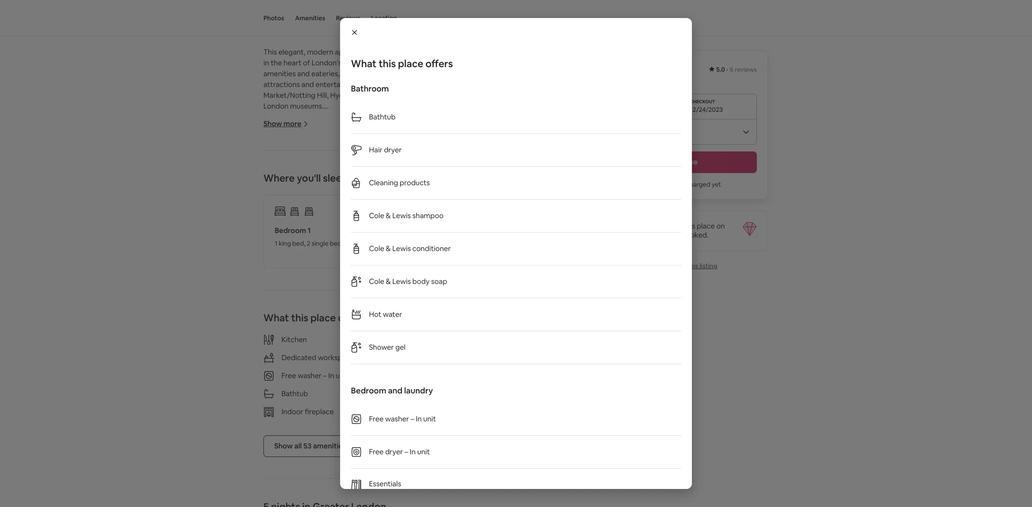 Task type: vqa. For each thing, say whether or not it's contained in the screenshot.
to within the "Our Beautifully Designed Ground-Floor Flat Has Two Bedrooms, An Ensuite Bathroom And Shower-Room, Fully-Equipped Kitchen/Dining Room, Living Room, Utility Room, And Stunning Garden. The Whole Apartment Is Fully Furnished To A High Specification And Decorated Throughout In A Palette Of Sophisticated Colours And Textures, With Feature Artwork And Lighting. We'Ve Thought Of Everything, So You Can Sit Back And Relax, Whether It'S For Business Or Pleasure."
yes



Task type: locate. For each thing, give the bounding box(es) containing it.
this inside 'dialog'
[[379, 57, 396, 70]]

1 cole from the top
[[369, 211, 384, 221]]

0 vertical spatial colours
[[397, 166, 421, 176]]

can left sit
[[413, 177, 425, 187]]

artwork inside living room (entered from front entrance hall) well-lit by the large bay windows at the front plus modern feature lighting, this beautiful living room has been designed for impact with eye-catching artwork and sumptuous fabrics. furnished with a bright statement sofa, relaxing bay-window seating, coffee tables, shelving and sideboard. includes a smart tv.
[[463, 275, 489, 284]]

has
[[305, 16, 317, 26], [403, 134, 414, 143], [302, 275, 313, 284]]

0 horizontal spatial hair dryer
[[369, 145, 402, 155]]

1 horizontal spatial two
[[501, 470, 514, 479]]

coffee inside living room (entered from front entrance hall) well-lit by the large bay windows at the front plus modern feature lighting, this beautiful living room has been designed for impact with eye-catching artwork and sumptuous fabrics. furnished with a bright statement sofa, relaxing bay-window seating, coffee tables, shelving and sideboard. includes a smart tv.
[[518, 286, 539, 295]]

single up (entered
[[312, 240, 329, 248]]

an inside "our beautifully designed ground-floor flat has two bedrooms, an ensuite bathroom and shower-room, fully-equipped kitchen/dining room, living room, utility room, and stunning garden. the whole apartment is fully furnished to a high specification and decorated throughout in a palette of sophisticated colours and textures, with feature artwork and lighting. we've thought of everything, so you can sit back and relax, whether it's for business or pleasure."
[[468, 134, 476, 143]]

be
[[677, 180, 685, 189], [449, 470, 457, 479]]

1 vertical spatial at
[[334, 491, 341, 501]]

the left utensils
[[459, 351, 470, 360]]

0 vertical spatial an
[[468, 134, 476, 143]]

bathroom up decorated
[[504, 134, 537, 143]]

1 horizontal spatial or
[[444, 69, 451, 78]]

in up shops, at the top of the page
[[509, 47, 515, 57]]

1 horizontal spatial coffee
[[518, 286, 539, 295]]

to inside "our beautifully designed ground-floor flat has two bedrooms, an ensuite bathroom and shower-room, fully-equipped kitchen/dining room, living room, utility room, and stunning garden. the whole apartment is fully furnished to a high specification and decorated throughout in a palette of sophisticated colours and textures, with feature artwork and lighting. we've thought of everything, so you can sit back and relax, whether it's for business or pleasure."
[[418, 156, 425, 165]]

a inside the property includes a linen service, weekly cleaning, and wi-fi throughout. street parking is limited, so see below for public transport, bike hire, and walking times.
[[338, 210, 342, 219]]

utility
[[471, 145, 490, 154]]

lewis for shampoo
[[392, 211, 411, 221]]

seating,
[[490, 286, 516, 295]]

bed inside master bedroom (sleeps 2) decorated with luxurious, deep colours in a sophisticated style with feature artwork, textiles and lighting. includes a king-size bed (which can be changed for two single beds), bedside tables, spacious fitted wardrobe, ensuite bathroom with bath and shower, and access to the garden at the back.
[[397, 470, 410, 479]]

unit up cubicle. on the left bottom
[[423, 415, 436, 424]]

free washer – in unit up the shower
[[369, 415, 436, 424]]

machine,
[[404, 351, 434, 360]]

report this listing
[[665, 262, 718, 270]]

designed inside "our beautifully designed ground-floor flat has two bedrooms, an ensuite bathroom and shower-room, fully-equipped kitchen/dining room, living room, utility room, and stunning garden. the whole apartment is fully furnished to a high specification and decorated throughout in a palette of sophisticated colours and textures, with feature artwork and lighting. we've thought of everything, so you can sit back and relax, whether it's for business or pleasure."
[[314, 134, 345, 143]]

can right (which
[[435, 470, 447, 479]]

includes inside "kitchen/dining room a fully-equipped kitchen/dining room with plenty of storage and an elegant chandelier-lit dining table with seating for 5 people. includes a microwave, fridge/freezer, dishwasher, oven, induction hob, kettle, toaster, coffee machine, and all the utensils you need for cooking."
[[389, 340, 417, 349]]

room inside living room (entered from front entrance hall) well-lit by the large bay windows at the front plus modern feature lighting, this beautiful living room has been designed for impact with eye-catching artwork and sumptuous fabrics. furnished with a bright statement sofa, relaxing bay-window seating, coffee tables, shelving and sideboard. includes a smart tv.
[[288, 253, 310, 263]]

knightsbridge,
[[438, 91, 487, 100]]

king up living
[[279, 240, 291, 248]]

fridge/freezer,
[[463, 340, 511, 349]]

an up utility
[[468, 134, 476, 143]]

1 vertical spatial colours
[[368, 459, 393, 468]]

1 vertical spatial be
[[449, 470, 457, 479]]

2 king from the left
[[379, 240, 392, 248]]

lit up dishwasher,
[[551, 329, 557, 338]]

0 vertical spatial living
[[431, 145, 449, 154]]

apartment inside "our beautifully designed ground-floor flat has two bedrooms, an ensuite bathroom and shower-room, fully-equipped kitchen/dining room, living room, utility room, and stunning garden. the whole apartment is fully furnished to a high specification and decorated throughout in a palette of sophisticated colours and textures, with feature artwork and lighting. we've thought of everything, so you can sit back and relax, whether it's for business or pleasure."
[[326, 156, 362, 165]]

0 horizontal spatial west
[[343, 58, 360, 68]]

includes
[[309, 210, 336, 219]]

bedroom and laundry
[[351, 386, 433, 396]]

what inside what this place offers 'dialog'
[[351, 57, 377, 70]]

1 vertical spatial free washer – in unit
[[369, 415, 436, 424]]

this
[[379, 57, 396, 70], [687, 262, 698, 270], [509, 264, 521, 273], [291, 312, 308, 324]]

place up seating at bottom left
[[310, 312, 336, 324]]

unit down cubicle. on the left bottom
[[417, 448, 430, 457]]

1 horizontal spatial room
[[369, 329, 387, 338]]

2 vertical spatial room
[[295, 416, 317, 425]]

0 horizontal spatial bathtub
[[282, 389, 308, 399]]

range
[[475, 58, 494, 68], [488, 69, 507, 78]]

a down deep
[[361, 470, 364, 479]]

where you'll sleep
[[263, 172, 348, 185]]

living inside living room (entered from front entrance hall) well-lit by the large bay windows at the front plus modern feature lighting, this beautiful living room has been designed for impact with eye-catching artwork and sumptuous fabrics. furnished with a bright statement sofa, relaxing bay-window seating, coffee tables, shelving and sideboard. includes a smart tv.
[[263, 275, 281, 284]]

limited,
[[297, 221, 321, 230]]

0 vertical spatial includes
[[366, 296, 394, 306]]

lewis for conditioner
[[392, 244, 411, 254]]

backyard
[[457, 389, 488, 399]]

amenities inside this elegant, modern apartment (within a victorian townhouse) is situated in earl's court in the heart of london's west end. the neighbourhood boasts a range of shops, amenities and eateries, and is easily accessible on foot or by tube. a range of west end attractions and entertainment venues are all within easy reach, including portobello market/notting hill, hyde park, king's road/chelsea, knightsbridge, and all the major london museums.
[[263, 69, 296, 78]]

2 vertical spatial dryer
[[385, 448, 403, 457]]

victorian
[[402, 47, 432, 57]]

2 vertical spatial cole
[[369, 277, 384, 286]]

kitchen/dining room a fully-equipped kitchen/dining room with plenty of storage and an elegant chandelier-lit dining table with seating for 5 people. includes a microwave, fridge/freezer, dishwasher, oven, induction hob, kettle, toaster, coffee machine, and all the utensils you need for cooking.
[[263, 318, 558, 371]]

bedroom down 'toaster,'
[[351, 386, 386, 396]]

feature inside living room (entered from front entrance hall) well-lit by the large bay windows at the front plus modern feature lighting, this beautiful living room has been designed for impact with eye-catching artwork and sumptuous fabrics. furnished with a bright statement sofa, relaxing bay-window seating, coffee tables, shelving and sideboard. includes a smart tv.
[[456, 264, 480, 273]]

sophisticated inside "our beautifully designed ground-floor flat has two bedrooms, an ensuite bathroom and shower-room, fully-equipped kitchen/dining room, living room, utility room, and stunning garden. the whole apartment is fully furnished to a high specification and decorated throughout in a palette of sophisticated colours and textures, with feature artwork and lighting. we've thought of everything, so you can sit back and relax, whether it's for business or pleasure."
[[350, 166, 395, 176]]

what this place offers down shelving
[[263, 312, 366, 324]]

ensuite down (which
[[402, 480, 426, 490]]

2 vertical spatial modern
[[306, 426, 333, 436]]

single for 1
[[312, 240, 329, 248]]

reviews
[[735, 65, 757, 74]]

shampoo
[[412, 211, 444, 221]]

transport,
[[400, 221, 433, 230]]

hot water
[[369, 310, 402, 319]]

bedroom down weekly
[[375, 226, 407, 235]]

an inside "kitchen/dining room a fully-equipped kitchen/dining room with plenty of storage and an elegant chandelier-lit dining table with seating for 5 people. includes a microwave, fridge/freezer, dishwasher, oven, induction hob, kettle, toaster, coffee machine, and all the utensils you need for cooking."
[[477, 329, 485, 338]]

0 vertical spatial ensuite
[[478, 134, 502, 143]]

water
[[383, 310, 402, 319]]

hair dryer down private in the left of the page
[[432, 407, 465, 417]]

with down bedroom
[[301, 459, 315, 468]]

hair
[[369, 145, 382, 155], [432, 407, 446, 417]]

designed up whole
[[314, 134, 345, 143]]

offers down the "townhouse)"
[[426, 57, 453, 70]]

bedroom for bedroom 2 1 king bed, 2 single beds, 1 toddler bed
[[375, 226, 407, 235]]

range down situated
[[475, 58, 494, 68]]

shelving
[[287, 296, 314, 306]]

feature up bath
[[487, 459, 511, 468]]

show for show all 53 amenities
[[274, 442, 293, 451]]

bathroom
[[351, 83, 389, 94]]

bed, inside bedroom 1 1 king bed, 2 single beds
[[292, 240, 305, 248]]

master
[[263, 448, 291, 457]]

2 vertical spatial &
[[386, 277, 391, 286]]

0 horizontal spatial equipped
[[287, 329, 318, 338]]

0 vertical spatial coffee
[[518, 286, 539, 295]]

whether
[[487, 177, 515, 187]]

lit down living
[[280, 264, 286, 273]]

single inside master bedroom (sleeps 2) decorated with luxurious, deep colours in a sophisticated style with feature artwork, textiles and lighting. includes a king-size bed (which can be changed for two single beds), bedside tables, spacious fitted wardrobe, ensuite bathroom with bath and shower, and access to the garden at the back.
[[515, 470, 535, 479]]

you
[[399, 177, 411, 187], [498, 351, 510, 360]]

room for shower
[[295, 416, 317, 425]]

be inside master bedroom (sleeps 2) decorated with luxurious, deep colours in a sophisticated style with feature artwork, textiles and lighting. includes a king-size bed (which can be changed for two single beds), bedside tables, spacious fitted wardrobe, ensuite bathroom with bath and shower, and access to the garden at the back.
[[449, 470, 457, 479]]

1 horizontal spatial on
[[717, 222, 725, 231]]

can inside "our beautifully designed ground-floor flat has two bedrooms, an ensuite bathroom and shower-room, fully-equipped kitchen/dining room, living room, utility room, and stunning garden. the whole apartment is fully furnished to a high specification and decorated throughout in a palette of sophisticated colours and textures, with feature artwork and lighting. we've thought of everything, so you can sit back and relax, whether it's for business or pleasure."
[[413, 177, 425, 187]]

0 horizontal spatial colours
[[368, 459, 393, 468]]

0 horizontal spatial on
[[418, 69, 426, 78]]

on inside ricky's place on airbnb is usually fully booked.
[[717, 222, 725, 231]]

dryer
[[384, 145, 402, 155], [447, 407, 465, 417], [385, 448, 403, 457]]

hill,
[[317, 91, 329, 100]]

beautifully
[[278, 134, 313, 143]]

what
[[351, 57, 377, 70], [263, 312, 289, 324]]

where
[[263, 172, 295, 185]]

bed,
[[292, 240, 305, 248], [393, 240, 406, 248]]

what this place offers dialog
[[340, 18, 692, 508]]

a up dining in the bottom left of the page
[[263, 329, 269, 338]]

has right flat
[[403, 134, 414, 143]]

colours inside master bedroom (sleeps 2) decorated with luxurious, deep colours in a sophisticated style with feature artwork, textiles and lighting. includes a king-size bed (which can be changed for two single beds), bedside tables, spacious fitted wardrobe, ensuite bathroom with bath and shower, and access to the garden at the back.
[[368, 459, 393, 468]]

0 vertical spatial two
[[416, 134, 429, 143]]

a inside "kitchen/dining room a fully-equipped kitchen/dining room with plenty of storage and an elegant chandelier-lit dining table with seating for 5 people. includes a microwave, fridge/freezer, dishwasher, oven, induction hob, kettle, toaster, coffee machine, and all the utensils you need for cooking."
[[263, 329, 269, 338]]

3 cole from the top
[[369, 277, 384, 286]]

walking
[[480, 221, 505, 230]]

1 vertical spatial &
[[386, 244, 391, 254]]

of inside "kitchen/dining room a fully-equipped kitchen/dining room with plenty of storage and an elegant chandelier-lit dining table with seating for 5 people. includes a microwave, fridge/freezer, dishwasher, oven, induction hob, kettle, toaster, coffee machine, and all the utensils you need for cooking."
[[427, 329, 434, 338]]

2 vertical spatial has
[[302, 275, 313, 284]]

eye-
[[418, 275, 432, 284]]

2 bed, from the left
[[393, 240, 406, 248]]

kitchen
[[282, 335, 307, 345]]

bedroom inside bedroom 1 1 king bed, 2 single beds
[[275, 226, 306, 235]]

1 vertical spatial two
[[501, 470, 514, 479]]

in down free dryer – in unit
[[394, 459, 400, 468]]

hire,
[[450, 221, 464, 230]]

below
[[345, 221, 365, 230]]

indoor
[[282, 407, 303, 417]]

3 lewis from the top
[[392, 277, 411, 286]]

free
[[282, 371, 296, 381], [369, 415, 384, 424], [369, 448, 384, 457]]

offers
[[426, 57, 453, 70], [338, 312, 366, 324]]

offers down sideboard.
[[338, 312, 366, 324]]

1 vertical spatial washer
[[385, 415, 409, 424]]

for down windows
[[365, 275, 375, 284]]

1 vertical spatial artwork
[[463, 275, 489, 284]]

2 vertical spatial show
[[274, 442, 293, 451]]

room inside "kitchen/dining room a fully-equipped kitchen/dining room with plenty of storage and an elegant chandelier-lit dining table with seating for 5 people. includes a microwave, fridge/freezer, dishwasher, oven, induction hob, kettle, toaster, coffee machine, and all the utensils you need for cooking."
[[323, 318, 345, 328]]

bathtub inside what this place offers 'dialog'
[[369, 112, 396, 122]]

what this place offers
[[351, 57, 453, 70], [263, 312, 366, 324]]

2 vertical spatial unit
[[417, 448, 430, 457]]

kitchen/dining down "floor"
[[361, 145, 409, 154]]

all
[[403, 80, 410, 89], [502, 91, 509, 100], [450, 351, 457, 360], [294, 442, 302, 451]]

and up stunning
[[538, 134, 551, 143]]

in
[[509, 47, 515, 57], [263, 58, 269, 68], [303, 166, 309, 176], [394, 459, 400, 468]]

1 horizontal spatial bed,
[[393, 240, 406, 248]]

room inside the shower room fitted with a modern toilet, sink, and shower cubicle.
[[295, 416, 317, 425]]

1 vertical spatial place
[[697, 222, 715, 231]]

relaxing
[[420, 286, 446, 295]]

2 room, from the left
[[410, 145, 430, 154]]

modern up show all 53 amenities
[[306, 426, 333, 436]]

1 & from the top
[[386, 211, 391, 221]]

fully inside ricky's place on airbnb is usually fully booked.
[[666, 231, 680, 240]]

0 vertical spatial to
[[418, 156, 425, 165]]

1 horizontal spatial west
[[517, 69, 534, 78]]

1 vertical spatial or
[[293, 188, 301, 198]]

single inside bedroom 1 1 king bed, 2 single beds
[[312, 240, 329, 248]]

original
[[441, 16, 466, 26]]

0 vertical spatial bathroom
[[504, 134, 537, 143]]

artwork down decorated
[[509, 166, 536, 176]]

equipped down ground-
[[328, 145, 360, 154]]

modern up london's
[[307, 47, 333, 57]]

bathtub up "indoor"
[[282, 389, 308, 399]]

feature up the window at left
[[456, 264, 480, 273]]

what for bathroom
[[351, 57, 377, 70]]

ensuite inside master bedroom (sleeps 2) decorated with luxurious, deep colours in a sophisticated style with feature artwork, textiles and lighting. includes a king-size bed (which can be changed for two single beds), bedside tables, spacious fitted wardrobe, ensuite bathroom with bath and shower, and access to the garden at the back.
[[402, 480, 426, 490]]

0 horizontal spatial bed,
[[292, 240, 305, 248]]

shops,
[[504, 58, 525, 68]]

0 vertical spatial modern
[[307, 47, 333, 57]]

for up bath
[[490, 470, 499, 479]]

3 & from the top
[[386, 277, 391, 286]]

neighbourhood
[[392, 58, 444, 68]]

place right 'ricky's'
[[697, 222, 715, 231]]

offers inside 'dialog'
[[426, 57, 453, 70]]

coffee
[[518, 286, 539, 295], [381, 351, 403, 360]]

of right heart
[[303, 58, 310, 68]]

in down this
[[263, 58, 269, 68]]

an
[[468, 134, 476, 143], [477, 329, 485, 338]]

or inside this elegant, modern apartment (within a victorian townhouse) is situated in earl's court in the heart of london's west end. the neighbourhood boasts a range of shops, amenities and eateries, and is easily accessible on foot or by tube. a range of west end attractions and entertainment venues are all within easy reach, including portobello market/notting hill, hyde park, king's road/chelsea, knightsbridge, and all the major london museums.
[[444, 69, 451, 78]]

and right "storage"
[[463, 329, 476, 338]]

cole right from
[[369, 244, 384, 254]]

0 vertical spatial place
[[398, 57, 423, 70]]

1 vertical spatial tables,
[[292, 480, 314, 490]]

equipped up table
[[287, 329, 318, 338]]

dryer down private in the left of the page
[[447, 407, 465, 417]]

place for kitchen
[[310, 312, 336, 324]]

place inside 'dialog'
[[398, 57, 423, 70]]

0 vertical spatial hair dryer
[[369, 145, 402, 155]]

0 vertical spatial can
[[413, 177, 425, 187]]

0 vertical spatial lit
[[280, 264, 286, 273]]

with down 'shower'
[[285, 426, 299, 436]]

in down 'workspace'
[[328, 371, 334, 381]]

1 vertical spatial room
[[323, 318, 345, 328]]

hair dryer down "floor"
[[369, 145, 402, 155]]

1 vertical spatial bathtub
[[282, 389, 308, 399]]

0 vertical spatial designed
[[314, 134, 345, 143]]

2 lewis from the top
[[392, 244, 411, 254]]

wardrobe,
[[366, 480, 400, 490]]

cole for cole & lewis shampoo
[[369, 211, 384, 221]]

coffee down people.
[[381, 351, 403, 360]]

0 horizontal spatial washer
[[298, 371, 322, 381]]

show up decorated on the bottom of the page
[[274, 442, 293, 451]]

two inside master bedroom (sleeps 2) decorated with luxurious, deep colours in a sophisticated style with feature artwork, textiles and lighting. includes a king-size bed (which can be changed for two single beds), bedside tables, spacious fitted wardrobe, ensuite bathroom with bath and shower, and access to the garden at the back.
[[501, 470, 514, 479]]

0 horizontal spatial so
[[323, 221, 330, 230]]

hair down private in the left of the page
[[432, 407, 446, 417]]

end.
[[362, 58, 376, 68]]

at down spacious at the bottom of the page
[[334, 491, 341, 501]]

can
[[413, 177, 425, 187], [435, 470, 447, 479]]

hall)
[[432, 253, 452, 263]]

with up relax,
[[468, 166, 482, 176]]

fully- up dining in the bottom left of the page
[[270, 329, 287, 338]]

0 vertical spatial offers
[[426, 57, 453, 70]]

impact
[[377, 275, 400, 284]]

1 horizontal spatial bathtub
[[369, 112, 396, 122]]

townhouse)
[[433, 47, 473, 57]]

and down heart
[[297, 69, 310, 78]]

induction
[[283, 351, 314, 360]]

includes inside living room (entered from front entrance hall) well-lit by the large bay windows at the front plus modern feature lighting, this beautiful living room has been designed for impact with eye-catching artwork and sumptuous fabrics. furnished with a bright statement sofa, relaxing bay-window seating, coffee tables, shelving and sideboard. includes a smart tv.
[[366, 296, 394, 306]]

0 vertical spatial hair
[[369, 145, 382, 155]]

0 horizontal spatial offers
[[338, 312, 366, 324]]

washer inside what this place offers 'dialog'
[[385, 415, 409, 424]]

1 vertical spatial to
[[288, 491, 295, 501]]

earl's
[[517, 47, 534, 57]]

sophisticated up everything,
[[350, 166, 395, 176]]

2 vertical spatial in
[[410, 448, 416, 457]]

be right won't
[[677, 180, 685, 189]]

dryer down the shower
[[385, 448, 403, 457]]

modern inside living room (entered from front entrance hall) well-lit by the large bay windows at the front plus modern feature lighting, this beautiful living room has been designed for impact with eye-catching artwork and sumptuous fabrics. furnished with a bright statement sofa, relaxing bay-window seating, coffee tables, shelving and sideboard. includes a smart tv.
[[428, 264, 454, 273]]

0 horizontal spatial amenities
[[263, 69, 296, 78]]

bathroom inside master bedroom (sleeps 2) decorated with luxurious, deep colours in a sophisticated style with feature artwork, textiles and lighting. includes a king-size bed (which can be changed for two single beds), bedside tables, spacious fitted wardrobe, ensuite bathroom with bath and shower, and access to the garden at the back.
[[428, 480, 461, 490]]

front
[[368, 253, 391, 263]]

for down service,
[[367, 221, 377, 230]]

for inside "our beautifully designed ground-floor flat has two bedrooms, an ensuite bathroom and shower-room, fully-equipped kitchen/dining room, living room, utility room, and stunning garden. the whole apartment is fully furnished to a high specification and decorated throughout in a palette of sophisticated colours and textures, with feature artwork and lighting. we've thought of everything, so you can sit back and relax, whether it's for business or pleasure."
[[527, 177, 537, 187]]

portobello
[[503, 80, 538, 89]]

modern
[[307, 47, 333, 57], [428, 264, 454, 273], [306, 426, 333, 436]]

and right bath
[[495, 480, 508, 490]]

bay-
[[448, 286, 462, 295]]

1 horizontal spatial living
[[431, 145, 449, 154]]

by
[[452, 69, 460, 78], [288, 264, 296, 273]]

a up see
[[338, 210, 342, 219]]

2 horizontal spatial place
[[697, 222, 715, 231]]

all down microwave, on the bottom of the page
[[450, 351, 457, 360]]

0 vertical spatial bed
[[420, 249, 431, 257]]

dryer for bathroom
[[384, 145, 402, 155]]

0 vertical spatial what
[[351, 57, 377, 70]]

what for kitchen
[[263, 312, 289, 324]]

and inside what this place offers 'dialog'
[[388, 386, 402, 396]]

fully
[[494, 389, 509, 399]]

to left high
[[418, 156, 425, 165]]

pleasure.
[[302, 188, 332, 198]]

the down (within
[[378, 58, 391, 68]]

toaster,
[[355, 351, 380, 360]]

single for 2
[[412, 240, 429, 248]]

1 vertical spatial what
[[263, 312, 289, 324]]

all inside button
[[294, 442, 302, 451]]

king up beds,
[[379, 240, 392, 248]]

court
[[535, 47, 555, 57]]

0 horizontal spatial can
[[413, 177, 425, 187]]

lewis for body
[[392, 277, 411, 286]]

a
[[481, 69, 486, 78], [263, 329, 269, 338]]

1 vertical spatial fully-
[[270, 329, 287, 338]]

0 vertical spatial feature
[[484, 166, 508, 176]]

1 horizontal spatial bathroom
[[504, 134, 537, 143]]

1 horizontal spatial a
[[481, 69, 486, 78]]

offers for bathroom
[[426, 57, 453, 70]]

1 horizontal spatial sophisticated
[[407, 459, 452, 468]]

0 vertical spatial lighting.
[[263, 177, 290, 187]]

feature inside master bedroom (sleeps 2) decorated with luxurious, deep colours in a sophisticated style with feature artwork, textiles and lighting. includes a king-size bed (which can be changed for two single beds), bedside tables, spacious fitted wardrobe, ensuite bathroom with bath and shower, and access to the garden at the back.
[[487, 459, 511, 468]]

a
[[396, 47, 400, 57], [469, 58, 473, 68], [427, 156, 431, 165], [310, 166, 314, 176], [338, 210, 342, 219], [339, 286, 343, 295], [396, 296, 399, 306], [418, 340, 422, 349], [301, 426, 305, 436], [402, 459, 405, 468], [361, 470, 364, 479]]

lighting. up spacious at the bottom of the page
[[303, 470, 330, 479]]

you inside "our beautifully designed ground-floor flat has two bedrooms, an ensuite bathroom and shower-room, fully-equipped kitchen/dining room, living room, utility room, and stunning garden. the whole apartment is fully furnished to a high specification and decorated throughout in a palette of sophisticated colours and textures, with feature artwork and lighting. we've thought of everything, so you can sit back and relax, whether it's for business or pleasure."
[[399, 177, 411, 187]]

0 horizontal spatial sophisticated
[[350, 166, 395, 176]]

1 horizontal spatial bed
[[420, 249, 431, 257]]

tables, down fabrics.
[[263, 296, 285, 306]]

tables, up garden
[[292, 480, 314, 490]]

0 vertical spatial kitchen/dining
[[361, 145, 409, 154]]

bedside
[[263, 480, 290, 490]]

room down bedroom 1 1 king bed, 2 single beds
[[288, 253, 310, 263]]

3 room, from the left
[[450, 145, 470, 154]]

living down well-
[[263, 275, 281, 284]]

on
[[418, 69, 426, 78], [717, 222, 725, 231]]

the inside "kitchen/dining room a fully-equipped kitchen/dining room with plenty of storage and an elegant chandelier-lit dining table with seating for 5 people. includes a microwave, fridge/freezer, dishwasher, oven, induction hob, kettle, toaster, coffee machine, and all the utensils you need for cooking."
[[459, 351, 470, 360]]

two up shower,
[[501, 470, 514, 479]]

ensuite
[[478, 134, 502, 143], [402, 480, 426, 490]]

king inside bedroom 2 1 king bed, 2 single beds, 1 toddler bed
[[379, 240, 392, 248]]

garden.
[[263, 156, 289, 165]]

in down cubicle. on the left bottom
[[410, 448, 416, 457]]

1 vertical spatial you
[[498, 351, 510, 360]]

2 cole from the top
[[369, 244, 384, 254]]

2 for bedroom 2
[[407, 240, 411, 248]]

1 king from the left
[[279, 240, 291, 248]]

1 vertical spatial ensuite
[[402, 480, 426, 490]]

0 vertical spatial apartment
[[335, 47, 371, 57]]

1 lewis from the top
[[392, 211, 411, 221]]

room up seating at bottom left
[[323, 318, 345, 328]]

king
[[279, 240, 291, 248], [379, 240, 392, 248]]

translated.
[[383, 16, 419, 26]]

and up fireplace
[[323, 394, 336, 403]]

2 & from the top
[[386, 244, 391, 254]]

1 bed, from the left
[[292, 240, 305, 248]]

what up dining in the bottom left of the page
[[263, 312, 289, 324]]

1 horizontal spatial fully-
[[311, 145, 328, 154]]

1 vertical spatial has
[[403, 134, 414, 143]]

street
[[517, 210, 538, 219]]

apartment up palette
[[326, 156, 362, 165]]

is inside "our beautifully designed ground-floor flat has two bedrooms, an ensuite bathroom and shower-room, fully-equipped kitchen/dining room, living room, utility room, and stunning garden. the whole apartment is fully furnished to a high specification and decorated throughout in a palette of sophisticated colours and textures, with feature artwork and lighting. we've thought of everything, so you can sit back and relax, whether it's for business or pleasure."
[[363, 156, 368, 165]]

coffee inside "kitchen/dining room a fully-equipped kitchen/dining room with plenty of storage and an elegant chandelier-lit dining table with seating for 5 people. includes a microwave, fridge/freezer, dishwasher, oven, induction hob, kettle, toaster, coffee machine, and all the utensils you need for cooking."
[[381, 351, 403, 360]]

charged
[[686, 180, 710, 189]]

kitchen/dining inside "kitchen/dining room a fully-equipped kitchen/dining room with plenty of storage and an elegant chandelier-lit dining table with seating for 5 people. includes a microwave, fridge/freezer, dishwasher, oven, induction hob, kettle, toaster, coffee machine, and all the utensils you need for cooking."
[[320, 329, 368, 338]]

amenities button
[[295, 0, 325, 36]]

lit inside living room (entered from front entrance hall) well-lit by the large bay windows at the front plus modern feature lighting, this beautiful living room has been designed for impact with eye-catching artwork and sumptuous fabrics. furnished with a bright statement sofa, relaxing bay-window seating, coffee tables, shelving and sideboard. includes a smart tv.
[[280, 264, 286, 273]]

0 horizontal spatial lighting.
[[263, 177, 290, 187]]

more
[[284, 119, 302, 129]]

hyde
[[330, 91, 348, 100]]

1 horizontal spatial lit
[[551, 329, 557, 338]]

1 vertical spatial designed
[[333, 275, 364, 284]]

1 horizontal spatial fully
[[666, 231, 680, 240]]

(sleeps
[[330, 448, 356, 457]]

bed, inside bedroom 2 1 king bed, 2 single beds, 1 toddler bed
[[393, 240, 406, 248]]

1 vertical spatial room
[[369, 329, 387, 338]]

1 horizontal spatial washer
[[385, 415, 409, 424]]

living
[[263, 253, 286, 263]]

room inside living room (entered from front entrance hall) well-lit by the large bay windows at the front plus modern feature lighting, this beautiful living room has been designed for impact with eye-catching artwork and sumptuous fabrics. furnished with a bright statement sofa, relaxing bay-window seating, coffee tables, shelving and sideboard. includes a smart tv.
[[282, 275, 300, 284]]

so left the 'products'
[[390, 177, 397, 187]]

free down cooking.
[[282, 371, 296, 381]]

0 vertical spatial fully
[[370, 156, 384, 165]]

2 down cole & lewis shampoo
[[408, 226, 412, 235]]

1 horizontal spatial single
[[412, 240, 429, 248]]

dedicated
[[282, 353, 316, 363]]

1 horizontal spatial colours
[[397, 166, 421, 176]]

artwork,
[[513, 459, 541, 468]]

1 down includes
[[308, 226, 311, 235]]

room, up furnished
[[410, 145, 430, 154]]

free right 2)
[[369, 448, 384, 457]]

lighting. inside "our beautifully designed ground-floor flat has two bedrooms, an ensuite bathroom and shower-room, fully-equipped kitchen/dining room, living room, utility room, and stunning garden. the whole apartment is fully furnished to a high specification and decorated throughout in a palette of sophisticated colours and textures, with feature artwork and lighting. we've thought of everything, so you can sit back and relax, whether it's for business or pleasure."
[[263, 177, 290, 187]]

1 horizontal spatial equipped
[[328, 145, 360, 154]]

1 horizontal spatial what
[[351, 57, 377, 70]]

1 horizontal spatial king
[[379, 240, 392, 248]]

single inside bedroom 2 1 king bed, 2 single beds, 1 toddler bed
[[412, 240, 429, 248]]

1 vertical spatial been
[[314, 275, 331, 284]]

1 horizontal spatial the
[[290, 156, 303, 165]]

fully inside "our beautifully designed ground-floor flat has two bedrooms, an ensuite bathroom and shower-room, fully-equipped kitchen/dining room, living room, utility room, and stunning garden. the whole apartment is fully furnished to a high specification and decorated throughout in a palette of sophisticated colours and textures, with feature artwork and lighting. we've thought of everything, so you can sit back and relax, whether it's for business or pleasure."
[[370, 156, 384, 165]]

throughout
[[263, 166, 301, 176]]

room inside "kitchen/dining room a fully-equipped kitchen/dining room with plenty of storage and an elegant chandelier-lit dining table with seating for 5 people. includes a microwave, fridge/freezer, dishwasher, oven, induction hob, kettle, toaster, coffee machine, and all the utensils you need for cooking."
[[369, 329, 387, 338]]

1 vertical spatial lewis
[[392, 244, 411, 254]]



Task type: describe. For each thing, give the bounding box(es) containing it.
show more
[[263, 119, 302, 129]]

fully- inside "our beautifully designed ground-floor flat has two bedrooms, an ensuite bathroom and shower-room, fully-equipped kitchen/dining room, living room, utility room, and stunning garden. the whole apartment is fully furnished to a high specification and decorated throughout in a palette of sophisticated colours and textures, with feature artwork and lighting. we've thought of everything, so you can sit back and relax, whether it's for business or pleasure."
[[311, 145, 328, 154]]

foot
[[428, 69, 442, 78]]

bedroom 2 1 king bed, 2 single beds, 1 toddler bed
[[375, 226, 431, 257]]

with up dedicated workspace
[[304, 340, 318, 349]]

we've
[[291, 177, 312, 187]]

with up sideboard.
[[323, 286, 338, 295]]

by inside living room (entered from front entrance hall) well-lit by the large bay windows at the front plus modern feature lighting, this beautiful living room has been designed for impact with eye-catching artwork and sumptuous fabrics. furnished with a bright statement sofa, relaxing bay-window seating, coffee tables, shelving and sideboard. includes a smart tv.
[[288, 264, 296, 273]]

with down changed
[[462, 480, 477, 490]]

and down fi
[[466, 221, 479, 230]]

for inside living room (entered from front entrance hall) well-lit by the large bay windows at the front plus modern feature lighting, this beautiful living room has been designed for impact with eye-catching artwork and sumptuous fabrics. furnished with a bright statement sofa, relaxing bay-window seating, coffee tables, shelving and sideboard. includes a smart tv.
[[365, 275, 375, 284]]

designed inside living room (entered from front entrance hall) well-lit by the large bay windows at the front plus modern feature lighting, this beautiful living room has been designed for impact with eye-catching artwork and sumptuous fabrics. furnished with a bright statement sofa, relaxing bay-window seating, coffee tables, shelving and sideboard. includes a smart tv.
[[333, 275, 364, 284]]

need
[[512, 351, 529, 360]]

decorated
[[507, 156, 541, 165]]

can inside master bedroom (sleeps 2) decorated with luxurious, deep colours in a sophisticated style with feature artwork, textiles and lighting. includes a king-size bed (which can be changed for two single beds), bedside tables, spacious fitted wardrobe, ensuite bathroom with bath and shower, and access to the garden at the back.
[[435, 470, 447, 479]]

of down situated
[[495, 58, 502, 68]]

0 horizontal spatial free washer – in unit
[[282, 371, 349, 381]]

1 up living
[[275, 240, 277, 248]]

at inside living room (entered from front entrance hall) well-lit by the large bay windows at the front plus modern feature lighting, this beautiful living room has been designed for impact with eye-catching artwork and sumptuous fabrics. furnished with a bright statement sofa, relaxing bay-window seating, coffee tables, shelving and sideboard. includes a smart tv.
[[373, 264, 380, 273]]

2 vertical spatial free
[[369, 448, 384, 457]]

0 vertical spatial unit
[[336, 371, 349, 381]]

large
[[311, 264, 327, 273]]

for down dishwasher,
[[530, 351, 540, 360]]

tables, inside living room (entered from front entrance hall) well-lit by the large bay windows at the front plus modern feature lighting, this beautiful living room has been designed for impact with eye-catching artwork and sumptuous fabrics. furnished with a bright statement sofa, relaxing bay-window seating, coffee tables, shelving and sideboard. includes a smart tv.
[[263, 296, 285, 306]]

room for kitchen/dining
[[323, 318, 345, 328]]

road/chelsea,
[[388, 91, 436, 100]]

is left easily
[[355, 69, 360, 78]]

master bedroom (sleeps 2) decorated with luxurious, deep colours in a sophisticated style with feature artwork, textiles and lighting. includes a king-size bed (which can be changed for two single beds), bedside tables, spacious fitted wardrobe, ensuite bathroom with bath and shower, and access to the garden at the back.
[[263, 448, 558, 501]]

a left high
[[427, 156, 431, 165]]

artwork inside "our beautifully designed ground-floor flat has two bedrooms, an ensuite bathroom and shower-room, fully-equipped kitchen/dining room, living room, utility room, and stunning garden. the whole apartment is fully furnished to a high specification and decorated throughout in a palette of sophisticated colours and textures, with feature artwork and lighting. we've thought of everything, so you can sit back and relax, whether it's for business or pleasure."
[[509, 166, 536, 176]]

you won't be charged yet
[[647, 180, 721, 189]]

hair inside what this place offers 'dialog'
[[369, 145, 382, 155]]

fireplace
[[305, 407, 334, 417]]

1 vertical spatial dryer
[[447, 407, 465, 417]]

5
[[357, 340, 361, 349]]

at inside master bedroom (sleeps 2) decorated with luxurious, deep colours in a sophisticated style with feature artwork, textiles and lighting. includes a king-size bed (which can be changed for two single beds), bedside tables, spacious fitted wardrobe, ensuite bathroom with bath and shower, and access to the garden at the back.
[[334, 491, 341, 501]]

the down portobello
[[511, 91, 522, 100]]

includes inside master bedroom (sleeps 2) decorated with luxurious, deep colours in a sophisticated style with feature artwork, textiles and lighting. includes a king-size bed (which can be changed for two single beds), bedside tables, spacious fitted wardrobe, ensuite bathroom with bath and shower, and access to the garden at the back.
[[331, 470, 359, 479]]

and down including
[[488, 91, 501, 100]]

on inside this elegant, modern apartment (within a victorian townhouse) is situated in earl's court in the heart of london's west end. the neighbourhood boasts a range of shops, amenities and eateries, and is easily accessible on foot or by tube. a range of west end attractions and entertainment venues are all within easy reach, including portobello market/notting hill, hyde park, king's road/chelsea, knightsbridge, and all the major london museums.
[[418, 69, 426, 78]]

bathroom inside "our beautifully designed ground-floor flat has two bedrooms, an ensuite bathroom and shower-room, fully-equipped kitchen/dining room, living room, utility room, and stunning garden. the whole apartment is fully furnished to a high specification and decorated throughout in a palette of sophisticated colours and textures, with feature artwork and lighting. we've thought of everything, so you can sit back and relax, whether it's for business or pleasure."
[[504, 134, 537, 143]]

all down portobello
[[502, 91, 509, 100]]

beautiful
[[523, 264, 553, 273]]

this left listing
[[687, 262, 698, 270]]

bedroom for bedroom 1 1 king bed, 2 single beds
[[275, 226, 306, 235]]

1 horizontal spatial hair
[[432, 407, 446, 417]]

report
[[665, 262, 686, 270]]

dedicated workspace
[[282, 353, 354, 363]]

decorated
[[263, 459, 299, 468]]

so inside the property includes a linen service, weekly cleaning, and wi-fi throughout. street parking is limited, so see below for public transport, bike hire, and walking times.
[[323, 221, 330, 230]]

two inside "our beautifully designed ground-floor flat has two bedrooms, an ensuite bathroom and shower-room, fully-equipped kitchen/dining room, living room, utility room, and stunning garden. the whole apartment is fully furnished to a high specification and decorated throughout in a palette of sophisticated colours and textures, with feature artwork and lighting. we've thought of everything, so you can sit back and relax, whether it's for business or pleasure."
[[416, 134, 429, 143]]

some
[[271, 16, 290, 26]]

and inside utility closet washing machine and tumble dryer.
[[323, 394, 336, 403]]

changed
[[459, 470, 488, 479]]

reserve button
[[612, 152, 757, 173]]

major
[[524, 91, 543, 100]]

kitchen/dining
[[263, 318, 321, 328]]

windows
[[342, 264, 372, 273]]

0 vertical spatial free
[[282, 371, 296, 381]]

cole for cole & lewis conditioner
[[369, 244, 384, 254]]

a left the "smart"
[[396, 296, 399, 306]]

by inside this elegant, modern apartment (within a victorian townhouse) is situated in earl's court in the heart of london's west end. the neighbourhood boasts a range of shops, amenities and eateries, and is easily accessible on foot or by tube. a range of west end attractions and entertainment venues are all within easy reach, including portobello market/notting hill, hyde park, king's road/chelsea, knightsbridge, and all the major london museums.
[[452, 69, 460, 78]]

cleaning,
[[412, 210, 442, 219]]

cleaning
[[369, 178, 398, 188]]

living inside "our beautifully designed ground-floor flat has two bedrooms, an ensuite bathroom and shower-room, fully-equipped kitchen/dining room, living room, utility room, and stunning garden. the whole apartment is fully furnished to a high specification and decorated throughout in a palette of sophisticated colours and textures, with feature artwork and lighting. we've thought of everything, so you can sit back and relax, whether it's for business or pleasure."
[[431, 145, 449, 154]]

ricky's
[[673, 222, 695, 231]]

it's
[[516, 177, 526, 187]]

0 vertical spatial been
[[318, 16, 335, 26]]

has inside living room (entered from front entrance hall) well-lit by the large bay windows at the front plus modern feature lighting, this beautiful living room has been designed for impact with eye-catching artwork and sumptuous fabrics. furnished with a bright statement sofa, relaxing bay-window seating, coffee tables, shelving and sideboard. includes a smart tv.
[[302, 275, 313, 284]]

storage
[[436, 329, 461, 338]]

what this place offers for bathroom
[[351, 57, 453, 70]]

in inside "our beautifully designed ground-floor flat has two bedrooms, an ensuite bathroom and shower-room, fully-equipped kitchen/dining room, living room, utility room, and stunning garden. the whole apartment is fully furnished to a high specification and decorated throughout in a palette of sophisticated colours and textures, with feature artwork and lighting. we've thought of everything, so you can sit back and relax, whether it's for business or pleasure."
[[303, 166, 309, 176]]

for inside master bedroom (sleeps 2) decorated with luxurious, deep colours in a sophisticated style with feature artwork, textiles and lighting. includes a king-size bed (which can be changed for two single beds), bedside tables, spacious fitted wardrobe, ensuite bathroom with bath and shower, and access to the garden at the back.
[[490, 470, 499, 479]]

1 vertical spatial in
[[416, 415, 422, 424]]

and up decorated
[[512, 145, 525, 154]]

& for cole & lewis body soap
[[386, 277, 391, 286]]

0 vertical spatial show
[[420, 16, 439, 26]]

0 vertical spatial range
[[475, 58, 494, 68]]

you
[[647, 180, 658, 189]]

you'll
[[297, 172, 321, 185]]

market/notting
[[263, 91, 315, 100]]

times.
[[507, 221, 527, 230]]

with inside the shower room fitted with a modern toilet, sink, and shower cubicle.
[[285, 426, 299, 436]]

place inside ricky's place on airbnb is usually fully booked.
[[697, 222, 715, 231]]

our
[[263, 134, 276, 143]]

colours inside "our beautifully designed ground-floor flat has two bedrooms, an ensuite bathroom and shower-room, fully-equipped kitchen/dining room, living room, utility room, and stunning garden. the whole apartment is fully furnished to a high specification and decorated throughout in a palette of sophisticated colours and textures, with feature artwork and lighting. we've thought of everything, so you can sit back and relax, whether it's for business or pleasure."
[[397, 166, 421, 176]]

bright
[[345, 286, 365, 295]]

a up tube.
[[469, 58, 473, 68]]

show for show more
[[263, 119, 282, 129]]

listing
[[700, 262, 718, 270]]

cole for cole & lewis body soap
[[369, 277, 384, 286]]

cooking.
[[263, 361, 292, 371]]

to inside master bedroom (sleeps 2) decorated with luxurious, deep colours in a sophisticated style with feature artwork, textiles and lighting. includes a king-size bed (which can be changed for two single beds), bedside tables, spacious fitted wardrobe, ensuite bathroom with bath and shower, and access to the garden at the back.
[[288, 491, 295, 501]]

relax,
[[467, 177, 485, 187]]

bed inside bedroom 2 1 king bed, 2 single beds, 1 toddler bed
[[420, 249, 431, 257]]

with up changed
[[471, 459, 485, 468]]

and up entertainment
[[341, 69, 354, 78]]

the up impact
[[382, 264, 393, 273]]

whole
[[305, 156, 325, 165]]

london
[[263, 102, 289, 111]]

free washer – in unit inside what this place offers 'dialog'
[[369, 415, 436, 424]]

sophisticated inside master bedroom (sleeps 2) decorated with luxurious, deep colours in a sophisticated style with feature artwork, textiles and lighting. includes a king-size bed (which can be changed for two single beds), bedside tables, spacious fitted wardrobe, ensuite bathroom with bath and shower, and access to the garden at the back.
[[407, 459, 452, 468]]

the left large at the bottom left of the page
[[298, 264, 309, 273]]

1 horizontal spatial hair dryer
[[432, 407, 465, 417]]

fitted
[[263, 426, 283, 436]]

in inside master bedroom (sleeps 2) decorated with luxurious, deep colours in a sophisticated style with feature artwork, textiles and lighting. includes a king-size bed (which can be changed for two single beds), bedside tables, spacious fitted wardrobe, ensuite bathroom with bath and shower, and access to the garden at the back.
[[394, 459, 400, 468]]

a inside this elegant, modern apartment (within a victorian townhouse) is situated in earl's court in the heart of london's west end. the neighbourhood boasts a range of shops, amenities and eateries, and is easily accessible on foot or by tube. a range of west end attractions and entertainment venues are all within easy reach, including portobello market/notting hill, hyde park, king's road/chelsea, knightsbridge, and all the major london museums.
[[481, 69, 486, 78]]

and down eateries,
[[301, 80, 314, 89]]

the down this
[[271, 58, 282, 68]]

parking
[[263, 221, 289, 230]]

feature inside "our beautifully designed ground-floor flat has two bedrooms, an ensuite bathroom and shower-room, fully-equipped kitchen/dining room, living room, utility room, and stunning garden. the whole apartment is fully furnished to a high specification and decorated throughout in a palette of sophisticated colours and textures, with feature artwork and lighting. we've thought of everything, so you can sit back and relax, whether it's for business or pleasure."
[[484, 166, 508, 176]]

people.
[[363, 340, 388, 349]]

and down the lighting,
[[490, 275, 503, 284]]

chandelier-
[[513, 329, 551, 338]]

reserve
[[671, 157, 698, 167]]

6
[[730, 65, 734, 74]]

– up utility closet washing machine and tumble dryer. at the bottom of page
[[323, 371, 327, 381]]

and up whether
[[493, 156, 505, 165]]

king for bedroom 1
[[279, 240, 291, 248]]

and down stunning
[[537, 166, 550, 176]]

king-
[[366, 470, 383, 479]]

well-
[[263, 264, 280, 273]]

bed, for 2
[[393, 240, 406, 248]]

spacious
[[315, 480, 344, 490]]

and down beds),
[[536, 480, 549, 490]]

the inside "our beautifully designed ground-floor flat has two bedrooms, an ensuite bathroom and shower-room, fully-equipped kitchen/dining room, living room, utility room, and stunning garden. the whole apartment is fully furnished to a high specification and decorated throughout in a palette of sophisticated colours and textures, with feature artwork and lighting. we've thought of everything, so you can sit back and relax, whether it's for business or pleasure."
[[290, 156, 303, 165]]

and up bike
[[443, 210, 456, 219]]

won't
[[660, 180, 676, 189]]

with inside "our beautifully designed ground-floor flat has two bedrooms, an ensuite bathroom and shower-room, fully-equipped kitchen/dining room, living room, utility room, and stunning garden. the whole apartment is fully furnished to a high specification and decorated throughout in a palette of sophisticated colours and textures, with feature artwork and lighting. we've thought of everything, so you can sit back and relax, whether it's for business or pleasure."
[[468, 166, 482, 176]]

1 room, from the left
[[290, 145, 310, 154]]

king for bedroom 2
[[379, 240, 392, 248]]

and down microwave, on the bottom of the page
[[436, 351, 449, 360]]

lighting. inside master bedroom (sleeps 2) decorated with luxurious, deep colours in a sophisticated style with feature artwork, textiles and lighting. includes a king-size bed (which can be changed for two single beds), bedside tables, spacious fitted wardrobe, ensuite bathroom with bath and shower, and access to the garden at the back.
[[303, 470, 330, 479]]

a down whole
[[310, 166, 314, 176]]

and down the furnished
[[316, 296, 328, 306]]

& for cole & lewis shampoo
[[386, 211, 391, 221]]

fully- inside "kitchen/dining room a fully-equipped kitchen/dining room with plenty of storage and an elegant chandelier-lit dining table with seating for 5 people. includes a microwave, fridge/freezer, dishwasher, oven, induction hob, kettle, toaster, coffee machine, and all the utensils you need for cooking."
[[270, 329, 287, 338]]

weekly
[[387, 210, 411, 219]]

1 up beds,
[[375, 240, 378, 248]]

is left situated
[[474, 47, 479, 57]]

2 for bedroom 1
[[307, 240, 310, 248]]

lit inside "kitchen/dining room a fully-equipped kitchen/dining room with plenty of storage and an elegant chandelier-lit dining table with seating for 5 people. includes a microwave, fridge/freezer, dishwasher, oven, induction hob, kettle, toaster, coffee machine, and all the utensils you need for cooking."
[[551, 329, 557, 338]]

modern inside the shower room fitted with a modern toilet, sink, and shower cubicle.
[[306, 426, 333, 436]]

with up sofa,
[[402, 275, 416, 284]]

including
[[472, 80, 502, 89]]

bedroom for bedroom and laundry
[[351, 386, 386, 396]]

1 vertical spatial unit
[[423, 415, 436, 424]]

a right (within
[[396, 47, 400, 57]]

elegant
[[487, 329, 512, 338]]

0 vertical spatial west
[[343, 58, 360, 68]]

body
[[412, 277, 430, 286]]

bay
[[329, 264, 341, 273]]

a up sideboard.
[[339, 286, 343, 295]]

with up gel at the left of the page
[[389, 329, 403, 338]]

beds),
[[536, 470, 557, 479]]

of down shops, at the top of the page
[[508, 69, 515, 78]]

bed, for 1
[[292, 240, 305, 248]]

for left "5"
[[346, 340, 356, 349]]

and inside the shower room fitted with a modern toilet, sink, and shower cubicle.
[[371, 426, 384, 436]]

of right palette
[[341, 166, 348, 176]]

indoor fireplace
[[282, 407, 334, 417]]

hair dryer inside what this place offers 'dialog'
[[369, 145, 402, 155]]

a inside the shower room fitted with a modern toilet, sink, and shower cubicle.
[[301, 426, 305, 436]]

location button
[[371, 0, 397, 36]]

all right are
[[403, 80, 410, 89]]

kitchen/dining inside "our beautifully designed ground-floor flat has two bedrooms, an ensuite bathroom and shower-room, fully-equipped kitchen/dining room, living room, utility room, and stunning garden. the whole apartment is fully furnished to a high specification and decorated throughout in a palette of sophisticated colours and textures, with feature artwork and lighting. we've thought of everything, so you can sit back and relax, whether it's for business or pleasure."
[[361, 145, 409, 154]]

place for bathroom
[[398, 57, 423, 70]]

for inside the property includes a linen service, weekly cleaning, and wi-fi throughout. street parking is limited, so see below for public transport, bike hire, and walking times.
[[367, 221, 377, 230]]

from
[[347, 253, 367, 263]]

0 vertical spatial be
[[677, 180, 685, 189]]

the left garden
[[296, 491, 308, 501]]

is inside ricky's place on airbnb is usually fully booked.
[[636, 231, 641, 240]]

plus
[[413, 264, 426, 273]]

a inside "kitchen/dining room a fully-equipped kitchen/dining room with plenty of storage and an elegant chandelier-lit dining table with seating for 5 people. includes a microwave, fridge/freezer, dishwasher, oven, induction hob, kettle, toaster, coffee machine, and all the utensils you need for cooking."
[[418, 340, 422, 349]]

12/24/2023 button
[[612, 94, 757, 119]]

situated
[[481, 47, 508, 57]]

so inside "our beautifully designed ground-floor flat has two bedrooms, an ensuite bathroom and shower-room, fully-equipped kitchen/dining room, living room, utility room, and stunning garden. the whole apartment is fully furnished to a high specification and decorated throughout in a palette of sophisticated colours and textures, with feature artwork and lighting. we've thought of everything, so you can sit back and relax, whether it's for business or pleasure."
[[390, 177, 397, 187]]

ensuite inside "our beautifully designed ground-floor flat has two bedrooms, an ensuite bathroom and shower-room, fully-equipped kitchen/dining room, living room, utility room, and stunning garden. the whole apartment is fully furnished to a high specification and decorated throughout in a palette of sophisticated colours and textures, with feature artwork and lighting. we've thought of everything, so you can sit back and relax, whether it's for business or pleasure."
[[478, 134, 502, 143]]

size
[[383, 470, 395, 479]]

fi
[[469, 210, 474, 219]]

and down decorated on the bottom of the page
[[289, 470, 302, 479]]

shower-
[[263, 145, 290, 154]]

equipped inside "kitchen/dining room a fully-equipped kitchen/dining room with plenty of storage and an elegant chandelier-lit dining table with seating for 5 people. includes a microwave, fridge/freezer, dishwasher, oven, induction hob, kettle, toaster, coffee machine, and all the utensils you need for cooking."
[[287, 329, 318, 338]]

fabrics.
[[263, 286, 288, 295]]

this inside living room (entered from front entrance hall) well-lit by the large bay windows at the front plus modern feature lighting, this beautiful living room has been designed for impact with eye-catching artwork and sumptuous fabrics. furnished with a bright statement sofa, relaxing bay-window seating, coffee tables, shelving and sideboard. includes a smart tv.
[[509, 264, 521, 273]]

amenities
[[295, 14, 325, 22]]

(within
[[372, 47, 395, 57]]

business
[[263, 188, 292, 198]]

– down the shower
[[405, 448, 408, 457]]

the down fitted
[[343, 491, 354, 501]]

back.
[[356, 491, 373, 501]]

booked.
[[681, 231, 709, 240]]

what this place offers for kitchen
[[263, 312, 366, 324]]

offers for kitchen
[[338, 312, 366, 324]]

catching
[[432, 275, 461, 284]]

this down shelving
[[291, 312, 308, 324]]

conditioner
[[412, 244, 451, 254]]

property
[[278, 210, 307, 219]]

shower gel
[[369, 343, 406, 352]]

smart
[[401, 296, 421, 306]]

& for cole & lewis conditioner
[[386, 244, 391, 254]]

– up cubicle. on the left bottom
[[411, 415, 414, 424]]

– left fully
[[489, 389, 493, 399]]

the inside this elegant, modern apartment (within a victorian townhouse) is situated in earl's court in the heart of london's west end. the neighbourhood boasts a range of shops, amenities and eateries, and is easily accessible on foot or by tube. a range of west end attractions and entertainment venues are all within easy reach, including portobello market/notting hill, hyde park, king's road/chelsea, knightsbridge, and all the major london museums.
[[378, 58, 391, 68]]

shower
[[369, 343, 394, 352]]

easily
[[362, 69, 380, 78]]

is inside the property includes a linen service, weekly cleaning, and wi-fi throughout. street parking is limited, so see below for public transport, bike hire, and walking times.
[[290, 221, 295, 230]]

ground-
[[346, 134, 373, 143]]

utensils
[[472, 351, 497, 360]]

4 room, from the left
[[491, 145, 511, 154]]

has inside "our beautifully designed ground-floor flat has two bedrooms, an ensuite bathroom and shower-room, fully-equipped kitchen/dining room, living room, utility room, and stunning garden. the whole apartment is fully furnished to a high specification and decorated throughout in a palette of sophisticated colours and textures, with feature artwork and lighting. we've thought of everything, so you can sit back and relax, whether it's for business or pleasure."
[[403, 134, 414, 143]]

the property includes a linen service, weekly cleaning, and wi-fi throughout. street parking is limited, so see below for public transport, bike hire, and walking times.
[[263, 210, 539, 230]]

1 vertical spatial free
[[369, 415, 384, 424]]

hob,
[[316, 351, 330, 360]]

equipped inside "our beautifully designed ground-floor flat has two bedrooms, an ensuite bathroom and shower-room, fully-equipped kitchen/dining room, living room, utility room, and stunning garden. the whole apartment is fully furnished to a high specification and decorated throughout in a palette of sophisticated colours and textures, with feature artwork and lighting. we've thought of everything, so you can sit back and relax, whether it's for business or pleasure."
[[328, 145, 360, 154]]

you inside "kitchen/dining room a fully-equipped kitchen/dining room with plenty of storage and an elegant chandelier-lit dining table with seating for 5 people. includes a microwave, fridge/freezer, dishwasher, oven, induction hob, kettle, toaster, coffee machine, and all the utensils you need for cooking."
[[498, 351, 510, 360]]

0 vertical spatial washer
[[298, 371, 322, 381]]

beds
[[330, 240, 344, 248]]

been inside living room (entered from front entrance hall) well-lit by the large bay windows at the front plus modern feature lighting, this beautiful living room has been designed for impact with eye-catching artwork and sumptuous fabrics. furnished with a bright statement sofa, relaxing bay-window seating, coffee tables, shelving and sideboard. includes a smart tv.
[[314, 275, 331, 284]]

a down free dryer – in unit
[[402, 459, 405, 468]]

sit
[[426, 177, 434, 187]]

1 vertical spatial west
[[517, 69, 534, 78]]

and down textures,
[[453, 177, 466, 187]]

show original language button
[[420, 16, 499, 26]]

tables, inside master bedroom (sleeps 2) decorated with luxurious, deep colours in a sophisticated style with feature artwork, textiles and lighting. includes a king-size bed (which can be changed for two single beds), bedside tables, spacious fitted wardrobe, ensuite bathroom with bath and shower, and access to the garden at the back.
[[292, 480, 314, 490]]

1 right beds,
[[393, 249, 395, 257]]

dryer for bedroom and laundry
[[385, 448, 403, 457]]

room for living
[[288, 253, 310, 263]]

apartment inside this elegant, modern apartment (within a victorian townhouse) is situated in earl's court in the heart of london's west end. the neighbourhood boasts a range of shops, amenities and eateries, and is easily accessible on foot or by tube. a range of west end attractions and entertainment venues are all within easy reach, including portobello market/notting hill, hyde park, king's road/chelsea, knightsbridge, and all the major london museums.
[[335, 47, 371, 57]]

flat
[[390, 134, 402, 143]]

0 vertical spatial has
[[305, 16, 317, 26]]

gel
[[395, 343, 406, 352]]

modern inside this elegant, modern apartment (within a victorian townhouse) is situated in earl's court in the heart of london's west end. the neighbourhood boasts a range of shops, amenities and eateries, and is easily accessible on foot or by tube. a range of west end attractions and entertainment venues are all within easy reach, including portobello market/notting hill, hyde park, king's road/chelsea, knightsbridge, and all the major london museums.
[[307, 47, 333, 57]]

amenities inside button
[[313, 442, 346, 451]]

1 vertical spatial range
[[488, 69, 507, 78]]

the inside the property includes a linen service, weekly cleaning, and wi-fi throughout. street parking is limited, so see below for public transport, bike hire, and walking times.
[[263, 210, 276, 219]]

and up sit
[[422, 166, 435, 176]]

0 vertical spatial in
[[328, 371, 334, 381]]

or inside "our beautifully designed ground-floor flat has two bedrooms, an ensuite bathroom and shower-room, fully-equipped kitchen/dining room, living room, utility room, and stunning garden. the whole apartment is fully furnished to a high specification and decorated throughout in a palette of sophisticated colours and textures, with feature artwork and lighting. we've thought of everything, so you can sit back and relax, whether it's for business or pleasure."
[[293, 188, 301, 198]]

of right the thought
[[342, 177, 349, 187]]



